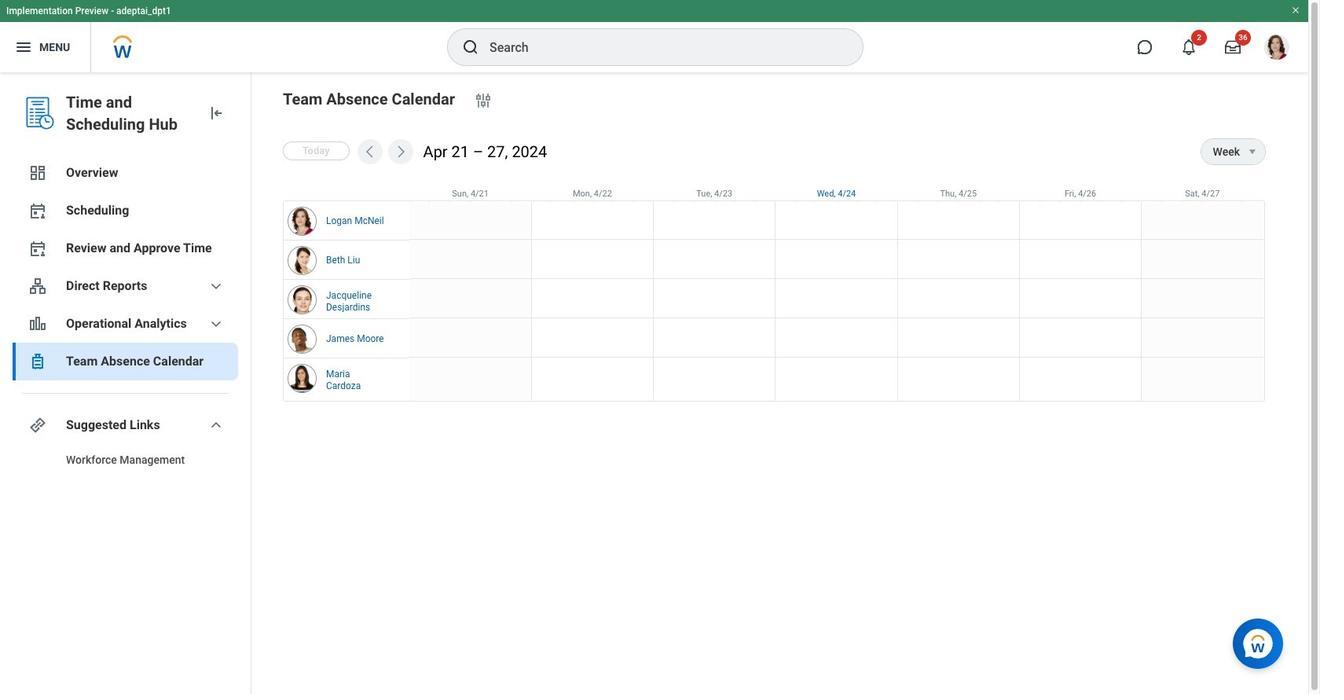 Task type: describe. For each thing, give the bounding box(es) containing it.
chevron right image
[[393, 144, 408, 160]]

change selection image
[[474, 91, 493, 110]]

caret down image
[[1243, 145, 1262, 158]]

Search Workday  search field
[[490, 30, 831, 64]]

close environment banner image
[[1291, 6, 1301, 15]]

chevron down small image for link icon
[[207, 416, 226, 435]]

justify image
[[14, 38, 33, 57]]

calendar user solid image
[[28, 239, 47, 258]]

task timeoff image
[[28, 352, 47, 371]]

notifications large image
[[1181, 39, 1197, 55]]

calendar user solid image
[[28, 201, 47, 220]]

inbox large image
[[1225, 39, 1241, 55]]

chevron down small image
[[207, 277, 226, 296]]

link image
[[28, 416, 47, 435]]



Task type: vqa. For each thing, say whether or not it's contained in the screenshot.
the Hub
no



Task type: locate. For each thing, give the bounding box(es) containing it.
1 vertical spatial chevron down small image
[[207, 416, 226, 435]]

time and scheduling hub element
[[66, 91, 194, 135]]

search image
[[461, 38, 480, 57]]

chevron down small image for chart image
[[207, 314, 226, 333]]

navigation pane region
[[0, 72, 252, 694]]

2 chevron down small image from the top
[[207, 416, 226, 435]]

transformation import image
[[207, 104, 226, 123]]

profile logan mcneil image
[[1265, 35, 1290, 63]]

banner
[[0, 0, 1309, 72]]

0 vertical spatial chevron down small image
[[207, 314, 226, 333]]

chevron down small image
[[207, 314, 226, 333], [207, 416, 226, 435]]

view team image
[[28, 277, 47, 296]]

chevron left image
[[362, 144, 378, 160]]

chart image
[[28, 314, 47, 333]]

dashboard image
[[28, 163, 47, 182]]

1 chevron down small image from the top
[[207, 314, 226, 333]]



